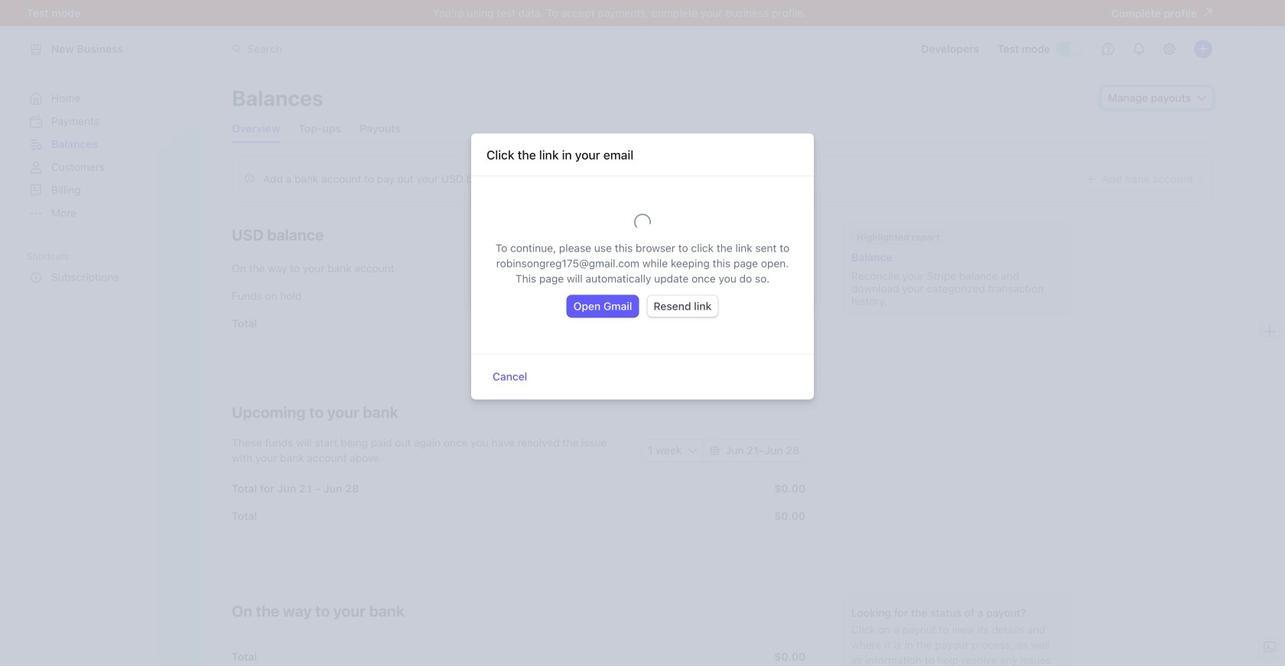 Task type: describe. For each thing, give the bounding box(es) containing it.
1 horizontal spatial svg image
[[1198, 93, 1207, 103]]

0 vertical spatial svg image
[[1087, 175, 1097, 184]]

1 vertical spatial svg image
[[711, 446, 720, 455]]

core navigation links element
[[27, 87, 186, 225]]

0 horizontal spatial svg image
[[689, 446, 698, 455]]



Task type: locate. For each thing, give the bounding box(es) containing it.
1 horizontal spatial svg image
[[1087, 175, 1097, 184]]

1 vertical spatial svg image
[[689, 446, 698, 455]]

shortcuts element
[[27, 246, 186, 289]]

0 vertical spatial svg image
[[1198, 93, 1207, 103]]

svg image
[[1198, 93, 1207, 103], [711, 446, 720, 455]]

tab list
[[232, 115, 401, 142]]

svg image
[[1087, 175, 1097, 184], [689, 446, 698, 455]]

0 horizontal spatial svg image
[[711, 446, 720, 455]]

None search field
[[223, 35, 654, 63]]



Task type: vqa. For each thing, say whether or not it's contained in the screenshot.
Fraud & risk Link
no



